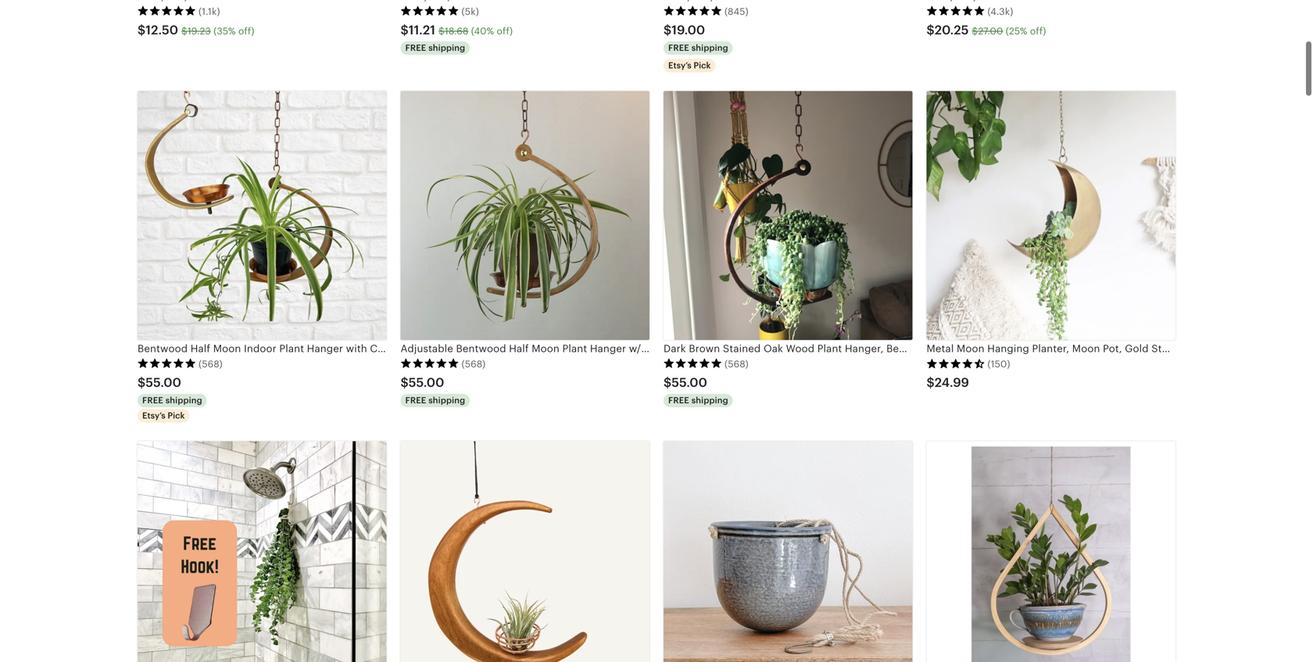 Task type: describe. For each thing, give the bounding box(es) containing it.
(40%
[[471, 26, 494, 36]]

etsy's for 19.00
[[668, 61, 692, 70]]

etsy's for 55.00
[[142, 411, 165, 421]]

$ 55.00 free shipping etsy's pick
[[138, 376, 202, 421]]

11.21
[[409, 23, 435, 37]]

$ inside '$ 55.00 free shipping etsy's pick'
[[138, 376, 146, 390]]

(35%
[[214, 26, 236, 36]]

(845)
[[725, 6, 749, 17]]

(568) for dark brown stained oak wood plant hanger, bentwood plant holder, window plant hanger, boho curved indoor plant display image
[[725, 359, 749, 369]]

free inside $ 19.00 free shipping etsy's pick
[[668, 43, 689, 53]]

(568) for 'adjustable bentwood half moon plant hanger w/ leveling hook, indoor wooden hanging plant display, plant holder w/ copper dish & chain' image
[[462, 359, 486, 369]]

27.00
[[978, 26, 1003, 36]]

$ 20.25 $ 27.00 (25% off)
[[927, 23, 1046, 37]]

55.00 for dark brown stained oak wood plant hanger, bentwood plant holder, window plant hanger, boho curved indoor plant display image
[[672, 376, 707, 390]]

off) for 12.50
[[238, 26, 254, 36]]

(1.1k)
[[199, 6, 220, 17]]

20.25
[[935, 23, 969, 37]]

shipping inside $ 11.21 $ 18.68 (40% off) free shipping
[[428, 43, 465, 53]]

$ 12.50 $ 19.23 (35% off)
[[138, 23, 254, 37]]

pick for 19.00
[[694, 61, 711, 70]]

18.68
[[445, 26, 468, 36]]

adjustable bentwood half moon plant hanger w/ leveling hook, indoor wooden hanging plant display, plant holder w/ copper dish & chain image
[[401, 91, 650, 340]]

24.99
[[935, 376, 969, 390]]

(150)
[[988, 359, 1010, 369]]

$ inside $ 20.25 $ 27.00 (25% off)
[[972, 26, 978, 36]]

12.50
[[146, 23, 178, 37]]

55.00 inside '$ 55.00 free shipping etsy's pick'
[[146, 376, 181, 390]]



Task type: locate. For each thing, give the bounding box(es) containing it.
off)
[[238, 26, 254, 36], [497, 26, 513, 36], [1030, 26, 1046, 36]]

(5k)
[[462, 6, 479, 17]]

$ 55.00 free shipping for dark brown stained oak wood plant hanger, bentwood plant holder, window plant hanger, boho curved indoor plant display image
[[664, 376, 728, 405]]

emily hanging planters, cracked pattern design stoneware hanging planter, indoor hanging pots, housewarming gift, succulent plant holder pot image
[[664, 441, 913, 662]]

$
[[138, 23, 146, 37], [401, 23, 409, 37], [664, 23, 672, 37], [927, 23, 935, 37], [181, 26, 187, 36], [439, 26, 445, 36], [972, 26, 978, 36], [138, 376, 146, 390], [401, 376, 409, 390], [664, 376, 672, 390], [927, 376, 935, 390]]

55.00
[[146, 376, 181, 390], [409, 376, 444, 390], [672, 376, 707, 390]]

metal moon hanging planter, moon pot, gold stars planter, celestial, lunar planter for succulents | unique planter image
[[927, 91, 1176, 340]]

off) inside $ 20.25 $ 27.00 (25% off)
[[1030, 26, 1046, 36]]

1 off) from the left
[[238, 26, 254, 36]]

off) inside $ 11.21 $ 18.68 (40% off) free shipping
[[497, 26, 513, 36]]

19.00
[[672, 23, 705, 37]]

(568) for bentwood half moon indoor plant hanger with copper dish, adjustable balance hook, plant hanging decor, 4.25in pot plant holder, boho decor image
[[199, 359, 223, 369]]

$ 11.21 $ 18.68 (40% off) free shipping
[[401, 23, 513, 53]]

19.23
[[187, 26, 211, 36]]

off) right (40%
[[497, 26, 513, 36]]

2 (568) from the left
[[462, 359, 486, 369]]

(4.3k)
[[988, 6, 1013, 17]]

4.5 out of 5 stars image
[[927, 358, 985, 369]]

1 (568) from the left
[[199, 359, 223, 369]]

$ inside $ 12.50 $ 19.23 (35% off)
[[181, 26, 187, 36]]

etsy's inside $ 19.00 free shipping etsy's pick
[[668, 61, 692, 70]]

1 vertical spatial pick
[[168, 411, 185, 421]]

0 horizontal spatial $ 55.00 free shipping
[[401, 376, 465, 405]]

(568)
[[199, 359, 223, 369], [462, 359, 486, 369], [725, 359, 749, 369]]

55.00 for 'adjustable bentwood half moon plant hanger w/ leveling hook, indoor wooden hanging plant display, plant holder w/ copper dish & chain' image
[[409, 376, 444, 390]]

2 horizontal spatial 55.00
[[672, 376, 707, 390]]

etsy's inside '$ 55.00 free shipping etsy's pick'
[[142, 411, 165, 421]]

etsy's
[[668, 61, 692, 70], [142, 411, 165, 421]]

pick inside '$ 55.00 free shipping etsy's pick'
[[168, 411, 185, 421]]

$ 55.00 free shipping for 'adjustable bentwood half moon plant hanger w/ leveling hook, indoor wooden hanging plant display, plant holder w/ copper dish & chain' image
[[401, 376, 465, 405]]

1 horizontal spatial off)
[[497, 26, 513, 36]]

dark brown stained oak wood plant hanger, bentwood plant holder, window plant hanger, boho curved indoor plant display image
[[664, 91, 913, 340]]

1 55.00 from the left
[[146, 376, 181, 390]]

off) right (25%
[[1030, 26, 1046, 36]]

shipping inside $ 19.00 free shipping etsy's pick
[[691, 43, 728, 53]]

$ 55.00 free shipping
[[401, 376, 465, 405], [664, 376, 728, 405]]

1 horizontal spatial 55.00
[[409, 376, 444, 390]]

5 out of 5 stars image
[[138, 5, 196, 16], [401, 5, 459, 16], [664, 5, 722, 16], [927, 5, 985, 16], [138, 358, 196, 369], [401, 358, 459, 369], [664, 358, 722, 369]]

3 off) from the left
[[1030, 26, 1046, 36]]

2 55.00 from the left
[[409, 376, 444, 390]]

free inside $ 11.21 $ 18.68 (40% off) free shipping
[[405, 43, 426, 53]]

0 vertical spatial etsy's
[[668, 61, 692, 70]]

free
[[405, 43, 426, 53], [668, 43, 689, 53], [142, 396, 163, 405], [405, 396, 426, 405], [668, 396, 689, 405]]

0 horizontal spatial 55.00
[[146, 376, 181, 390]]

1 horizontal spatial $ 55.00 free shipping
[[664, 376, 728, 405]]

medium wooden plant hanger, tear drop hanger, planter with saucer, air plant hanger, boho, mid century modern planter image
[[927, 441, 1176, 662]]

0 horizontal spatial etsy's
[[142, 411, 165, 421]]

hanging moon air plant holder, wooden air plant hanger gift for her plant lover boho air plant holder decor image
[[401, 441, 650, 662]]

off) for 11.21
[[497, 26, 513, 36]]

off) for 20.25
[[1030, 26, 1046, 36]]

0 horizontal spatial pick
[[168, 411, 185, 421]]

off) inside $ 12.50 $ 19.23 (35% off)
[[238, 26, 254, 36]]

2 $ 55.00 free shipping from the left
[[664, 376, 728, 405]]

pick inside $ 19.00 free shipping etsy's pick
[[694, 61, 711, 70]]

2 horizontal spatial (568)
[[725, 359, 749, 369]]

2 off) from the left
[[497, 26, 513, 36]]

0 horizontal spatial (568)
[[199, 359, 223, 369]]

shipping inside '$ 55.00 free shipping etsy's pick'
[[165, 396, 202, 405]]

1 horizontal spatial (568)
[[462, 359, 486, 369]]

1 vertical spatial etsy's
[[142, 411, 165, 421]]

0 vertical spatial pick
[[694, 61, 711, 70]]

bentwood half moon indoor plant hanger with copper dish, adjustable balance hook, plant hanging decor, 4.25in pot plant holder, boho decor image
[[138, 91, 387, 340]]

off) right (35%
[[238, 26, 254, 36]]

2 horizontal spatial off)
[[1030, 26, 1046, 36]]

0 horizontal spatial off)
[[238, 26, 254, 36]]

1 horizontal spatial etsy's
[[668, 61, 692, 70]]

1 horizontal spatial pick
[[694, 61, 711, 70]]

free inside '$ 55.00 free shipping etsy's pick'
[[142, 396, 163, 405]]

3 (568) from the left
[[725, 359, 749, 369]]

shipping
[[428, 43, 465, 53], [691, 43, 728, 53], [165, 396, 202, 405], [428, 396, 465, 405], [691, 396, 728, 405]]

(25%
[[1006, 26, 1028, 36]]

1 $ 55.00 free shipping from the left
[[401, 376, 465, 405]]

$ 24.99
[[927, 376, 969, 390]]

pick for 55.00
[[168, 411, 185, 421]]

$ 19.00 free shipping etsy's pick
[[664, 23, 728, 70]]

fresh eucalyptus shower bundle, indoor house plant, fresh eucalyptus plant, easy plants, boho decor, low light plants , eucalyptus plants image
[[138, 441, 387, 662]]

$ inside $ 19.00 free shipping etsy's pick
[[664, 23, 672, 37]]

pick
[[694, 61, 711, 70], [168, 411, 185, 421]]

3 55.00 from the left
[[672, 376, 707, 390]]



Task type: vqa. For each thing, say whether or not it's contained in the screenshot.
'$ 11.21 $ 18.68 (40% off) free shipping'
yes



